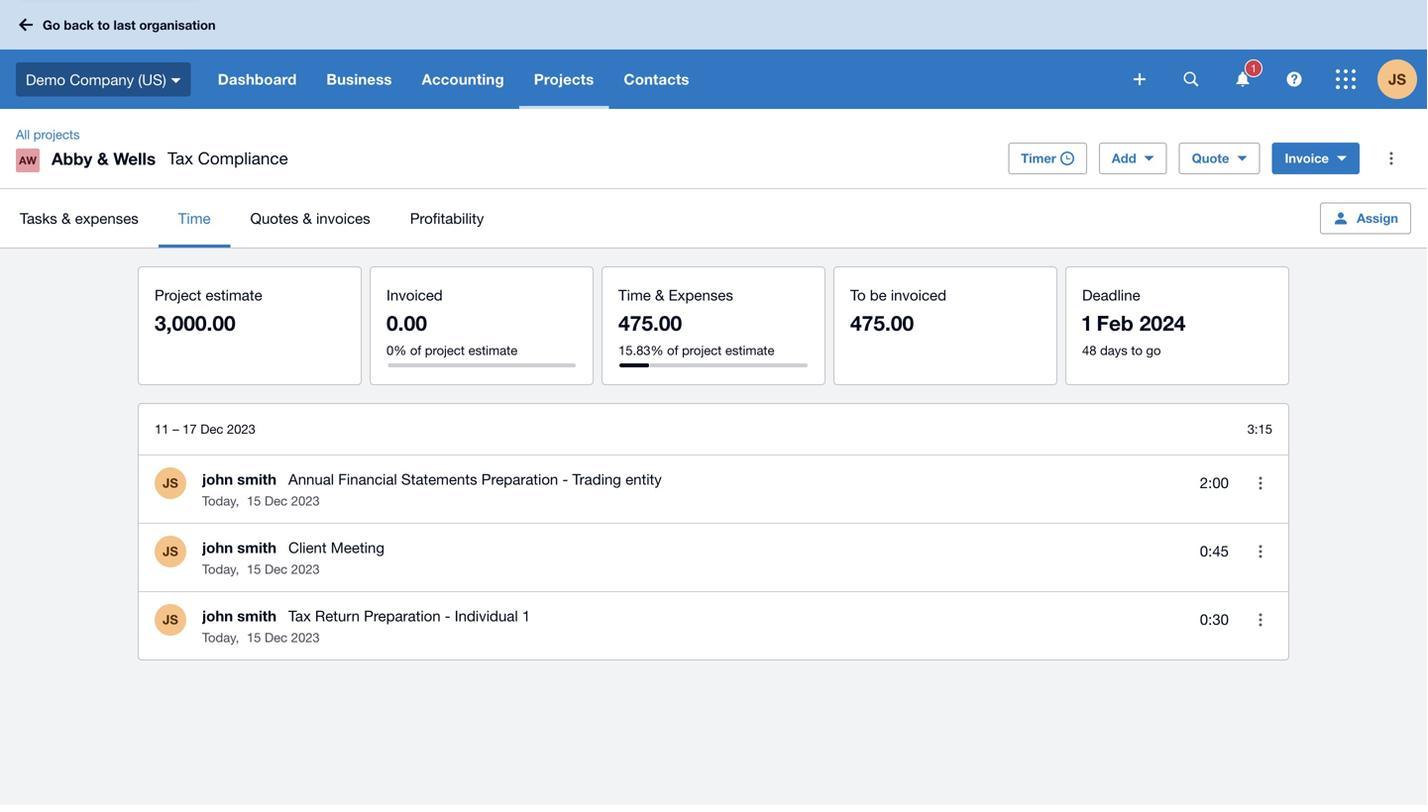 Task type: describe. For each thing, give the bounding box(es) containing it.
project estimate 3,000.00
[[155, 286, 262, 335]]

475.00 for time & expenses 475.00 15.83% of project estimate
[[618, 311, 682, 335]]

2024
[[1139, 311, 1186, 335]]

accounting button
[[407, 50, 519, 109]]

expenses
[[669, 286, 733, 304]]

15 for annual financial statements preparation - trading entity
[[247, 494, 261, 509]]

2:00
[[1200, 474, 1229, 492]]

js for annual financial statements preparation - trading entity
[[163, 476, 178, 491]]

invoice button
[[1272, 143, 1360, 174]]

invoice
[[1285, 151, 1329, 166]]

svg image up add popup button
[[1134, 73, 1146, 85]]

15 for client meeting
[[247, 562, 261, 577]]

of inside time & expenses 475.00 15.83% of project estimate
[[667, 343, 678, 358]]

profitability
[[410, 210, 484, 227]]

0.00
[[386, 311, 427, 335]]

projects
[[534, 70, 594, 88]]

trading
[[572, 471, 621, 488]]

invoiced 0.00 0% of project estimate
[[386, 286, 517, 358]]

svg image right 1 popup button
[[1287, 72, 1302, 87]]

return
[[315, 607, 360, 625]]

svg image inside demo company (us) popup button
[[171, 78, 181, 83]]

meeting
[[331, 539, 384, 556]]

assign button
[[1320, 203, 1411, 234]]

15 for tax return preparation - individual 1
[[247, 630, 261, 646]]

& for tasks
[[61, 210, 71, 227]]

organisation
[[139, 17, 216, 32]]

quotes & invoices link
[[230, 189, 390, 248]]

timer
[[1021, 151, 1056, 166]]

11
[[155, 422, 169, 437]]

contacts
[[624, 70, 689, 88]]

financial
[[338, 471, 397, 488]]

abby & wells
[[52, 149, 156, 168]]

business button
[[312, 50, 407, 109]]

48
[[1082, 343, 1096, 358]]

all projects link
[[8, 125, 88, 145]]

17
[[183, 422, 197, 437]]

to
[[850, 286, 866, 304]]

all
[[16, 127, 30, 142]]

tax compliance
[[168, 149, 288, 168]]

today, for client meeting
[[202, 562, 239, 577]]

john smith for tax return preparation - individual 1
[[202, 607, 276, 625]]

entity
[[625, 471, 662, 488]]

statements
[[401, 471, 477, 488]]

company
[[70, 71, 134, 88]]

1 horizontal spatial -
[[562, 471, 568, 488]]

dec for client meeting
[[265, 562, 288, 577]]

add button
[[1099, 143, 1167, 174]]

to inside deadline 1 feb 2024 48 days to go
[[1131, 343, 1143, 358]]

time link
[[158, 189, 230, 248]]

smith for tax return preparation - individual 1
[[237, 607, 276, 625]]

dec for tax return preparation - individual 1
[[265, 630, 288, 646]]

today, 15 dec 2023 for tax return preparation - individual 1
[[202, 630, 320, 646]]

smith for client meeting
[[237, 539, 276, 557]]

2023 for tax
[[291, 630, 320, 646]]

0 horizontal spatial -
[[445, 607, 451, 625]]

quote
[[1192, 151, 1229, 166]]

tax for tax compliance
[[168, 149, 193, 168]]

1 inside deadline 1 feb 2024 48 days to go
[[1082, 311, 1091, 335]]

banner containing dashboard
[[0, 0, 1427, 109]]

dec for annual financial statements preparation - trading entity
[[265, 494, 288, 509]]

invoiced
[[891, 286, 946, 304]]

& for time
[[655, 286, 664, 304]]

0 vertical spatial more options image
[[1372, 139, 1411, 178]]

annual
[[288, 471, 334, 488]]

dashboard
[[218, 70, 297, 88]]

15.83%
[[618, 343, 664, 358]]

js for tax return preparation - individual 1
[[163, 612, 178, 628]]

tasks & expenses
[[20, 210, 138, 227]]

2023 for annual
[[291, 494, 320, 509]]

john smith for annual financial statements preparation - trading entity
[[202, 471, 276, 489]]

estimate inside invoiced 0.00 0% of project estimate
[[468, 343, 517, 358]]

today, 15 dec 2023 for client meeting
[[202, 562, 320, 577]]

individual
[[455, 607, 518, 625]]

be
[[870, 286, 887, 304]]

quotes & invoices
[[250, 210, 370, 227]]

1 button
[[1223, 50, 1263, 109]]

0 horizontal spatial preparation
[[364, 607, 441, 625]]

compliance
[[198, 149, 288, 168]]

quote button
[[1179, 143, 1260, 174]]

2023 right 17
[[227, 422, 256, 437]]

timer button
[[1008, 143, 1087, 174]]

js inside js popup button
[[1388, 70, 1406, 88]]



Task type: locate. For each thing, give the bounding box(es) containing it.
0 vertical spatial -
[[562, 471, 568, 488]]

tax
[[168, 149, 193, 168], [288, 607, 311, 625]]

tax for tax return preparation - individual 1
[[288, 607, 311, 625]]

quotes
[[250, 210, 298, 227]]

3 john from the top
[[202, 607, 233, 625]]

invoices
[[316, 210, 370, 227]]

today, for tax return preparation - individual 1
[[202, 630, 239, 646]]

0 horizontal spatial of
[[410, 343, 421, 358]]

0 horizontal spatial project
[[425, 343, 465, 358]]

profitability link
[[390, 189, 504, 248]]

aw
[[19, 154, 36, 167]]

2 vertical spatial 15
[[247, 630, 261, 646]]

add
[[1112, 151, 1136, 166]]

go
[[43, 17, 60, 32]]

go back to last organisation link
[[12, 7, 228, 42]]

dashboard link
[[203, 50, 312, 109]]

0 vertical spatial to
[[97, 17, 110, 32]]

1 horizontal spatial preparation
[[481, 471, 558, 488]]

1 475.00 from the left
[[618, 311, 682, 335]]

svg image
[[19, 18, 33, 31], [1336, 69, 1356, 89], [1287, 72, 1302, 87], [1134, 73, 1146, 85], [171, 78, 181, 83]]

1 vertical spatial time
[[618, 286, 651, 304]]

2023 down client
[[291, 562, 320, 577]]

0 vertical spatial today, 15 dec 2023
[[202, 494, 320, 509]]

1 up 48 on the right of page
[[1082, 311, 1091, 335]]

2 horizontal spatial estimate
[[725, 343, 774, 358]]

0 vertical spatial john
[[202, 471, 233, 489]]

to be invoiced 475.00
[[850, 286, 946, 335]]

1 vertical spatial tax
[[288, 607, 311, 625]]

2 of from the left
[[667, 343, 678, 358]]

0 horizontal spatial time
[[178, 210, 211, 227]]

1
[[1251, 62, 1257, 75], [1082, 311, 1091, 335], [522, 607, 530, 625]]

of
[[410, 343, 421, 358], [667, 343, 678, 358]]

all projects
[[16, 127, 80, 142]]

1 vertical spatial john
[[202, 539, 233, 557]]

of right 0% at the left top of page
[[410, 343, 421, 358]]

1 vertical spatial 15
[[247, 562, 261, 577]]

& inside time & expenses 475.00 15.83% of project estimate
[[655, 286, 664, 304]]

1 of from the left
[[410, 343, 421, 358]]

svg image left go
[[19, 18, 33, 31]]

1 vertical spatial more options image
[[1241, 601, 1280, 640]]

time up 15.83%
[[618, 286, 651, 304]]

project inside time & expenses 475.00 15.83% of project estimate
[[682, 343, 722, 358]]

(us)
[[138, 71, 166, 88]]

dec
[[200, 422, 223, 437], [265, 494, 288, 509], [265, 562, 288, 577], [265, 630, 288, 646]]

go
[[1146, 343, 1161, 358]]

& for quotes
[[303, 210, 312, 227]]

1 vertical spatial to
[[1131, 343, 1143, 358]]

1 horizontal spatial to
[[1131, 343, 1143, 358]]

tasks & expenses link
[[0, 189, 158, 248]]

1 horizontal spatial of
[[667, 343, 678, 358]]

0 vertical spatial preparation
[[481, 471, 558, 488]]

more options image for 2:00
[[1241, 464, 1280, 503]]

1 vertical spatial today,
[[202, 562, 239, 577]]

abby
[[52, 149, 92, 168]]

to left go
[[1131, 343, 1143, 358]]

-
[[562, 471, 568, 488], [445, 607, 451, 625]]

john smith left client
[[202, 539, 276, 557]]

1 vertical spatial today, 15 dec 2023
[[202, 562, 320, 577]]

1 vertical spatial more options image
[[1241, 532, 1280, 572]]

1 john smith from the top
[[202, 471, 276, 489]]

2 horizontal spatial 1
[[1251, 62, 1257, 75]]

contacts button
[[609, 50, 704, 109]]

time
[[178, 210, 211, 227], [618, 286, 651, 304]]

svg image up quote popup button
[[1236, 72, 1249, 87]]

1 up quote popup button
[[1251, 62, 1257, 75]]

demo
[[26, 71, 65, 88]]

2023 down annual
[[291, 494, 320, 509]]

1 vertical spatial -
[[445, 607, 451, 625]]

3:15
[[1247, 422, 1272, 437]]

475.00 up 15.83%
[[618, 311, 682, 335]]

1 horizontal spatial tax
[[288, 607, 311, 625]]

2 15 from the top
[[247, 562, 261, 577]]

to left last
[[97, 17, 110, 32]]

&
[[97, 149, 109, 168], [61, 210, 71, 227], [303, 210, 312, 227], [655, 286, 664, 304]]

15
[[247, 494, 261, 509], [247, 562, 261, 577], [247, 630, 261, 646]]

3 john smith from the top
[[202, 607, 276, 625]]

0 vertical spatial tax
[[168, 149, 193, 168]]

11 – 17 dec 2023
[[155, 422, 256, 437]]

preparation
[[481, 471, 558, 488], [364, 607, 441, 625]]

2 smith from the top
[[237, 539, 276, 557]]

0 horizontal spatial more options image
[[1241, 601, 1280, 640]]

475.00 inside to be invoiced 475.00
[[850, 311, 914, 335]]

preparation left the trading
[[481, 471, 558, 488]]

last
[[113, 17, 136, 32]]

3 15 from the top
[[247, 630, 261, 646]]

banner
[[0, 0, 1427, 109]]

2 vertical spatial smith
[[237, 607, 276, 625]]

js
[[1388, 70, 1406, 88], [163, 476, 178, 491], [163, 544, 178, 559], [163, 612, 178, 628]]

wells
[[113, 149, 156, 168]]

- left the trading
[[562, 471, 568, 488]]

smith
[[237, 471, 276, 489], [237, 539, 276, 557], [237, 607, 276, 625]]

0 horizontal spatial 475.00
[[618, 311, 682, 335]]

2 svg image from the left
[[1236, 72, 1249, 87]]

project down "0.00"
[[425, 343, 465, 358]]

0 horizontal spatial estimate
[[206, 286, 262, 304]]

feb
[[1097, 311, 1134, 335]]

1 vertical spatial smith
[[237, 539, 276, 557]]

& left expenses
[[655, 286, 664, 304]]

john smith for client meeting
[[202, 539, 276, 557]]

2 more options image from the top
[[1241, 532, 1280, 572]]

project inside invoiced 0.00 0% of project estimate
[[425, 343, 465, 358]]

today,
[[202, 494, 239, 509], [202, 562, 239, 577], [202, 630, 239, 646]]

estimate down expenses
[[725, 343, 774, 358]]

time & expenses 475.00 15.83% of project estimate
[[618, 286, 774, 358]]

go back to last organisation
[[43, 17, 216, 32]]

more options image
[[1372, 139, 1411, 178], [1241, 601, 1280, 640]]

475.00
[[618, 311, 682, 335], [850, 311, 914, 335]]

0:30
[[1200, 611, 1229, 628]]

& right quotes
[[303, 210, 312, 227]]

today, 15 dec 2023 down annual
[[202, 494, 320, 509]]

demo company (us)
[[26, 71, 166, 88]]

1 today, 15 dec 2023 from the top
[[202, 494, 320, 509]]

2 today, from the top
[[202, 562, 239, 577]]

today, for annual financial statements preparation - trading entity
[[202, 494, 239, 509]]

projects button
[[519, 50, 609, 109]]

3,000.00
[[155, 311, 236, 335]]

john for annual financial statements preparation - trading entity
[[202, 471, 233, 489]]

more options image up assign
[[1372, 139, 1411, 178]]

0:45
[[1200, 543, 1229, 560]]

of right 15.83%
[[667, 343, 678, 358]]

john for client meeting
[[202, 539, 233, 557]]

to
[[97, 17, 110, 32], [1131, 343, 1143, 358]]

deadline 1 feb 2024 48 days to go
[[1082, 286, 1186, 358]]

estimate inside project estimate 3,000.00
[[206, 286, 262, 304]]

smith left return on the bottom of the page
[[237, 607, 276, 625]]

tax right wells
[[168, 149, 193, 168]]

project
[[425, 343, 465, 358], [682, 343, 722, 358]]

svg image inside 1 popup button
[[1236, 72, 1249, 87]]

tax left return on the bottom of the page
[[288, 607, 311, 625]]

svg image inside go back to last organisation link
[[19, 18, 33, 31]]

& for abby
[[97, 149, 109, 168]]

estimate inside time & expenses 475.00 15.83% of project estimate
[[725, 343, 774, 358]]

1 smith from the top
[[237, 471, 276, 489]]

client
[[288, 539, 327, 556]]

today, 15 dec 2023 down client
[[202, 562, 320, 577]]

of inside invoiced 0.00 0% of project estimate
[[410, 343, 421, 358]]

2 vertical spatial john smith
[[202, 607, 276, 625]]

tasks
[[20, 210, 57, 227]]

475.00 for to be invoiced 475.00
[[850, 311, 914, 335]]

1 horizontal spatial project
[[682, 343, 722, 358]]

1 horizontal spatial 1
[[1082, 311, 1091, 335]]

1 right individual
[[522, 607, 530, 625]]

more options image right 2:00
[[1241, 464, 1280, 503]]

invoiced
[[386, 286, 443, 304]]

expenses
[[75, 210, 138, 227]]

0 vertical spatial 15
[[247, 494, 261, 509]]

john smith
[[202, 471, 276, 489], [202, 539, 276, 557], [202, 607, 276, 625]]

2023 for client
[[291, 562, 320, 577]]

475.00 down be
[[850, 311, 914, 335]]

more options image right 0:45
[[1241, 532, 1280, 572]]

more options image
[[1241, 464, 1280, 503], [1241, 532, 1280, 572]]

3 today, 15 dec 2023 from the top
[[202, 630, 320, 646]]

client meeting
[[288, 539, 384, 556]]

2 john smith from the top
[[202, 539, 276, 557]]

svg image left js popup button
[[1336, 69, 1356, 89]]

more options image for 0:45
[[1241, 532, 1280, 572]]

–
[[172, 422, 179, 437]]

smith left annual
[[237, 471, 276, 489]]

accounting
[[422, 70, 504, 88]]

annual financial statements preparation - trading entity
[[288, 471, 662, 488]]

deadline
[[1082, 286, 1140, 304]]

john smith down '11 – 17 dec 2023'
[[202, 471, 276, 489]]

0 vertical spatial smith
[[237, 471, 276, 489]]

1 vertical spatial preparation
[[364, 607, 441, 625]]

svg image
[[1184, 72, 1199, 87], [1236, 72, 1249, 87]]

1 vertical spatial 1
[[1082, 311, 1091, 335]]

1 horizontal spatial estimate
[[468, 343, 517, 358]]

1 today, from the top
[[202, 494, 239, 509]]

1 more options image from the top
[[1241, 464, 1280, 503]]

project
[[155, 286, 201, 304]]

2 vertical spatial today, 15 dec 2023
[[202, 630, 320, 646]]

today, 15 dec 2023 for annual financial statements preparation - trading entity
[[202, 494, 320, 509]]

john for tax return preparation - individual 1
[[202, 607, 233, 625]]

1 horizontal spatial svg image
[[1236, 72, 1249, 87]]

time for time & expenses 475.00 15.83% of project estimate
[[618, 286, 651, 304]]

2 project from the left
[[682, 343, 722, 358]]

2 vertical spatial 1
[[522, 607, 530, 625]]

time inside time & expenses 475.00 15.83% of project estimate
[[618, 286, 651, 304]]

days
[[1100, 343, 1128, 358]]

1 inside popup button
[[1251, 62, 1257, 75]]

& right abby
[[97, 149, 109, 168]]

0%
[[386, 343, 407, 358]]

3 smith from the top
[[237, 607, 276, 625]]

js for client meeting
[[163, 544, 178, 559]]

1 vertical spatial john smith
[[202, 539, 276, 557]]

estimate up 3,000.00
[[206, 286, 262, 304]]

2023 down return on the bottom of the page
[[291, 630, 320, 646]]

business
[[326, 70, 392, 88]]

john
[[202, 471, 233, 489], [202, 539, 233, 557], [202, 607, 233, 625]]

0 vertical spatial 1
[[1251, 62, 1257, 75]]

- left individual
[[445, 607, 451, 625]]

3 today, from the top
[[202, 630, 239, 646]]

js button
[[1377, 50, 1427, 109]]

smith left client
[[237, 539, 276, 557]]

1 horizontal spatial more options image
[[1372, 139, 1411, 178]]

tax return preparation - individual 1
[[288, 607, 530, 625]]

1 john from the top
[[202, 471, 233, 489]]

0 vertical spatial john smith
[[202, 471, 276, 489]]

1 15 from the top
[[247, 494, 261, 509]]

1 svg image from the left
[[1184, 72, 1199, 87]]

today, 15 dec 2023 down return on the bottom of the page
[[202, 630, 320, 646]]

0 horizontal spatial 1
[[522, 607, 530, 625]]

1 project from the left
[[425, 343, 465, 358]]

project down expenses
[[682, 343, 722, 358]]

demo company (us) button
[[0, 50, 203, 109]]

estimate
[[206, 286, 262, 304], [468, 343, 517, 358], [725, 343, 774, 358]]

time down "tax compliance"
[[178, 210, 211, 227]]

svg image right "(us)"
[[171, 78, 181, 83]]

0 horizontal spatial to
[[97, 17, 110, 32]]

smith for annual financial statements preparation - trading entity
[[237, 471, 276, 489]]

2 john from the top
[[202, 539, 233, 557]]

0 horizontal spatial tax
[[168, 149, 193, 168]]

1 horizontal spatial 475.00
[[850, 311, 914, 335]]

0 vertical spatial time
[[178, 210, 211, 227]]

2 vertical spatial john
[[202, 607, 233, 625]]

2 vertical spatial today,
[[202, 630, 239, 646]]

475.00 inside time & expenses 475.00 15.83% of project estimate
[[618, 311, 682, 335]]

0 vertical spatial more options image
[[1241, 464, 1280, 503]]

0 horizontal spatial svg image
[[1184, 72, 1199, 87]]

0 vertical spatial today,
[[202, 494, 239, 509]]

2 today, 15 dec 2023 from the top
[[202, 562, 320, 577]]

1 horizontal spatial time
[[618, 286, 651, 304]]

svg image left 1 popup button
[[1184, 72, 1199, 87]]

back
[[64, 17, 94, 32]]

time for time
[[178, 210, 211, 227]]

estimate right 0% at the left top of page
[[468, 343, 517, 358]]

2 475.00 from the left
[[850, 311, 914, 335]]

preparation right return on the bottom of the page
[[364, 607, 441, 625]]

projects
[[34, 127, 80, 142]]

john smith left return on the bottom of the page
[[202, 607, 276, 625]]

assign
[[1357, 211, 1398, 226]]

more options image right 0:30
[[1241, 601, 1280, 640]]

& right tasks
[[61, 210, 71, 227]]



Task type: vqa. For each thing, say whether or not it's contained in the screenshot.
the If paid at today's exchange rate
no



